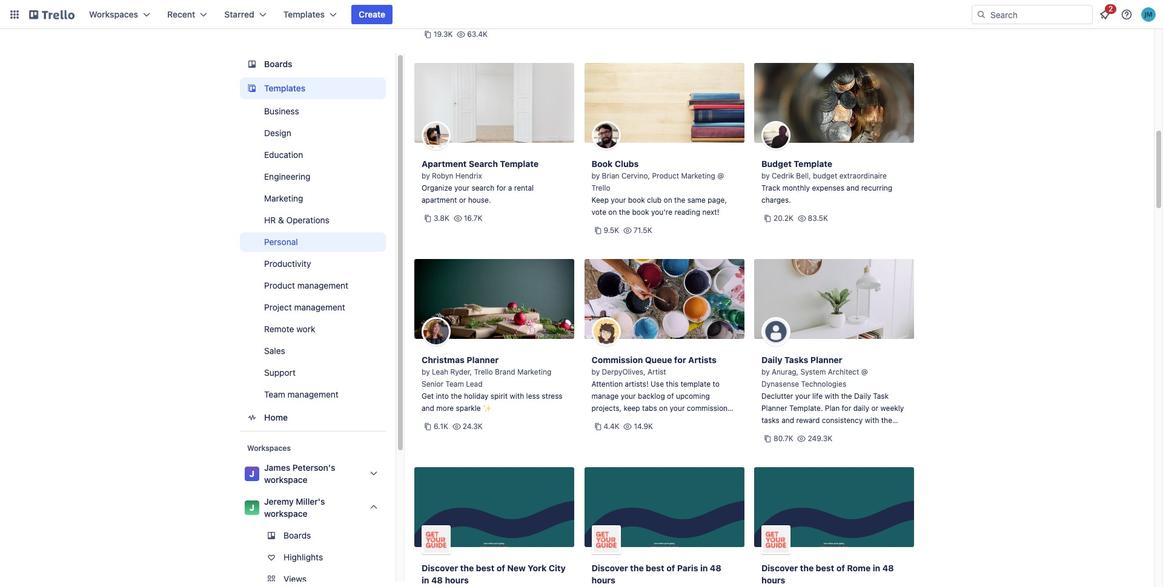 Task type: vqa. For each thing, say whether or not it's contained in the screenshot.


Task type: locate. For each thing, give the bounding box(es) containing it.
management down productivity link
[[297, 281, 348, 291]]

template up rental
[[500, 159, 539, 169]]

0 vertical spatial workspace
[[264, 475, 308, 485]]

share
[[606, 416, 625, 425]]

highlights
[[284, 553, 323, 563]]

by up attention
[[592, 368, 600, 377]]

by up organize
[[422, 171, 430, 181]]

brian cervino, product marketing @ trello image
[[592, 121, 621, 150]]

marketing up less on the bottom left of the page
[[517, 368, 552, 377]]

spirit
[[491, 392, 508, 401]]

hours
[[445, 576, 469, 586], [592, 576, 616, 586], [762, 576, 786, 586]]

1 vertical spatial book
[[632, 208, 649, 217]]

by up track
[[762, 171, 770, 181]]

0 horizontal spatial discover
[[422, 563, 458, 574]]

by up dynasense
[[762, 368, 770, 377]]

cedrik bell, budget extraordinaire image
[[762, 121, 791, 150]]

2 discover from the left
[[592, 563, 628, 574]]

and inside commission queue for artists by derpyolives, artist attention artists! use this template to manage your backlog of upcoming projects, keep tabs on your commissions, and share progress with clients.
[[592, 416, 604, 425]]

workspace
[[264, 475, 308, 485], [264, 509, 308, 519]]

planner up system
[[811, 355, 843, 365]]

j left "james"
[[250, 469, 255, 479]]

robyn hendrix image
[[422, 121, 451, 150]]

boards
[[264, 59, 292, 69], [284, 531, 311, 541]]

and inside daily tasks planner by anurag, system architect @ dynasense technologies declutter your life with the daily task planner template. plan for daily or weekly tasks and reward consistency with the streak power-up.
[[782, 416, 794, 425]]

2 horizontal spatial marketing
[[681, 171, 715, 181]]

2 vertical spatial for
[[842, 404, 851, 413]]

83.5k
[[808, 214, 828, 223]]

search image
[[977, 10, 986, 19]]

and down projects,
[[592, 416, 604, 425]]

of inside discover the best of rome in 48 hours
[[837, 563, 845, 574]]

remote work
[[264, 324, 315, 334]]

getyourguide image inside discover the best of rome in 48 hours link
[[762, 526, 791, 555]]

book
[[592, 159, 613, 169]]

by inside commission queue for artists by derpyolives, artist attention artists! use this template to manage your backlog of upcoming projects, keep tabs on your commissions, and share progress with clients.
[[592, 368, 600, 377]]

primary element
[[0, 0, 1163, 29]]

management
[[297, 281, 348, 291], [294, 302, 345, 313], [288, 390, 339, 400]]

0 horizontal spatial or
[[459, 196, 466, 205]]

boards link
[[240, 53, 386, 75], [240, 527, 386, 546]]

48 inside discover the best of paris in 48 hours
[[710, 563, 722, 574]]

2 best from the left
[[646, 563, 665, 574]]

the up reading
[[674, 196, 685, 205]]

artists!
[[625, 380, 649, 389]]

by down "book"
[[592, 171, 600, 181]]

j for jeremy
[[250, 503, 255, 513]]

recurring
[[861, 184, 893, 193]]

1 best from the left
[[476, 563, 495, 574]]

business
[[264, 106, 299, 116]]

in inside discover the best of rome in 48 hours
[[873, 563, 881, 574]]

boards for views
[[284, 531, 311, 541]]

48 right paris
[[710, 563, 722, 574]]

cedrik
[[772, 171, 794, 181]]

1 hours from the left
[[445, 576, 469, 586]]

daily up daily
[[854, 392, 871, 401]]

best for rome
[[816, 563, 835, 574]]

sales link
[[240, 342, 386, 361]]

0 vertical spatial for
[[497, 184, 506, 193]]

1 template from the left
[[500, 159, 539, 169]]

marketing up same
[[681, 171, 715, 181]]

project management link
[[240, 298, 386, 317]]

best left new
[[476, 563, 495, 574]]

with left less on the bottom left of the page
[[510, 392, 524, 401]]

1 horizontal spatial trello
[[592, 184, 611, 193]]

80.7k
[[774, 434, 794, 444]]

0 vertical spatial templates
[[283, 9, 325, 19]]

2 vertical spatial on
[[659, 404, 668, 413]]

boards link up highlights link
[[240, 527, 386, 546]]

best left paris
[[646, 563, 665, 574]]

your down hendrix
[[454, 184, 470, 193]]

boards for home
[[264, 59, 292, 69]]

marketing
[[681, 171, 715, 181], [264, 193, 303, 204], [517, 368, 552, 377]]

of inside discover the best of paris in 48 hours
[[667, 563, 675, 574]]

sparkle
[[456, 404, 481, 413]]

getyourguide image
[[592, 526, 621, 555], [762, 526, 791, 555]]

2 j from the top
[[250, 503, 255, 513]]

the left paris
[[630, 563, 644, 574]]

jeremy
[[264, 497, 294, 507]]

leah ryder, trello brand marketing senior team lead image
[[422, 317, 451, 347]]

management down 'support' link
[[288, 390, 339, 400]]

1 vertical spatial for
[[674, 355, 686, 365]]

budget
[[813, 171, 838, 181]]

apartment
[[422, 196, 457, 205]]

your right keep
[[611, 196, 626, 205]]

0 vertical spatial j
[[250, 469, 255, 479]]

1 boards link from the top
[[240, 53, 386, 75]]

0 vertical spatial marketing
[[681, 171, 715, 181]]

1 horizontal spatial product
[[652, 171, 679, 181]]

2 horizontal spatial discover
[[762, 563, 798, 574]]

in inside discover the best of paris in 48 hours
[[700, 563, 708, 574]]

in right forward image
[[422, 576, 429, 586]]

dynasense
[[762, 380, 799, 389]]

0 horizontal spatial planner
[[467, 355, 499, 365]]

views
[[284, 574, 307, 585]]

0 vertical spatial boards
[[264, 59, 292, 69]]

with left clients.
[[660, 416, 674, 425]]

apartment
[[422, 159, 467, 169]]

2 vertical spatial management
[[288, 390, 339, 400]]

and inside budget template by cedrik bell, budget extraordinaire track monthly expenses and recurring charges.
[[847, 184, 859, 193]]

boards link for views
[[240, 527, 386, 546]]

2 template from the left
[[794, 159, 833, 169]]

the left rome
[[800, 563, 814, 574]]

management for product management
[[297, 281, 348, 291]]

of left paris
[[667, 563, 675, 574]]

leah
[[432, 368, 448, 377]]

and inside christmas planner by leah ryder, trello brand marketing senior team lead get into the holiday spirit with less stress and more sparkle ✨
[[422, 404, 434, 413]]

on up you're
[[664, 196, 672, 205]]

1 horizontal spatial getyourguide image
[[762, 526, 791, 555]]

1 horizontal spatial template
[[794, 159, 833, 169]]

0 horizontal spatial in
[[422, 576, 429, 586]]

templates right starred dropdown button at the left of page
[[283, 9, 325, 19]]

j for james
[[250, 469, 255, 479]]

weekly
[[881, 404, 904, 413]]

in right rome
[[873, 563, 881, 574]]

education link
[[240, 145, 386, 165]]

trello up keep
[[592, 184, 611, 193]]

0 horizontal spatial template
[[500, 159, 539, 169]]

product inside book clubs by brian cervino, product marketing @ trello keep your book club on the same page, vote on the book you're reading next!
[[652, 171, 679, 181]]

6.1k
[[434, 422, 448, 431]]

power-
[[785, 428, 809, 437]]

1 discover from the left
[[422, 563, 458, 574]]

1 vertical spatial workspace
[[264, 509, 308, 519]]

discover the best of rome in 48 hours link
[[754, 468, 914, 588]]

getyourguide image inside discover the best of paris in 48 hours link
[[592, 526, 621, 555]]

workspace for james
[[264, 475, 308, 485]]

1 horizontal spatial best
[[646, 563, 665, 574]]

of left new
[[497, 563, 505, 574]]

1 horizontal spatial marketing
[[517, 368, 552, 377]]

template
[[500, 159, 539, 169], [794, 159, 833, 169]]

2 horizontal spatial for
[[842, 404, 851, 413]]

1 vertical spatial @
[[861, 368, 868, 377]]

249.3k
[[808, 434, 833, 444]]

1 horizontal spatial workspaces
[[247, 444, 291, 453]]

by up senior
[[422, 368, 430, 377]]

management inside team management link
[[288, 390, 339, 400]]

0 vertical spatial product
[[652, 171, 679, 181]]

hendrix
[[456, 171, 482, 181]]

on right tabs
[[659, 404, 668, 413]]

workspace inside jeremy miller's workspace
[[264, 509, 308, 519]]

club
[[647, 196, 662, 205]]

best for new
[[476, 563, 495, 574]]

forward image
[[384, 573, 398, 587]]

1 vertical spatial marketing
[[264, 193, 303, 204]]

management down "product management" link
[[294, 302, 345, 313]]

boards right board "image"
[[264, 59, 292, 69]]

the right into
[[451, 392, 462, 401]]

best left rome
[[816, 563, 835, 574]]

1 vertical spatial management
[[294, 302, 345, 313]]

jeremy miller's workspace
[[264, 497, 325, 519]]

management inside "product management" link
[[297, 281, 348, 291]]

0 vertical spatial boards link
[[240, 53, 386, 75]]

product up project
[[264, 281, 295, 291]]

and down the extraordinaire
[[847, 184, 859, 193]]

planner up ryder,
[[467, 355, 499, 365]]

best inside discover the best of rome in 48 hours
[[816, 563, 835, 574]]

or inside daily tasks planner by anurag, system architect @ dynasense technologies declutter your life with the daily task planner template. plan for daily or weekly tasks and reward consistency with the streak power-up.
[[872, 404, 879, 413]]

0 horizontal spatial hours
[[445, 576, 469, 586]]

of for discover the best of  new york city in 48 hours
[[497, 563, 505, 574]]

trello inside book clubs by brian cervino, product marketing @ trello keep your book club on the same page, vote on the book you're reading next!
[[592, 184, 611, 193]]

2 horizontal spatial planner
[[811, 355, 843, 365]]

for up consistency
[[842, 404, 851, 413]]

or left house.
[[459, 196, 466, 205]]

reward
[[797, 416, 820, 425]]

your inside apartment search template by robyn hendrix organize your search for a rental apartment or house.
[[454, 184, 470, 193]]

template
[[681, 380, 711, 389]]

by
[[422, 171, 430, 181], [592, 171, 600, 181], [762, 171, 770, 181], [422, 368, 430, 377], [592, 368, 600, 377], [762, 368, 770, 377]]

book left club
[[628, 196, 645, 205]]

daily up the anurag,
[[762, 355, 782, 365]]

0 horizontal spatial team
[[264, 390, 285, 400]]

derpyolives,
[[602, 368, 646, 377]]

search
[[469, 159, 498, 169]]

0 horizontal spatial for
[[497, 184, 506, 193]]

engineering
[[264, 171, 311, 182]]

2 workspace from the top
[[264, 509, 308, 519]]

derpyolives, artist image
[[592, 317, 621, 347]]

templates
[[283, 9, 325, 19], [264, 83, 306, 93]]

48 inside discover the best of  new york city in 48 hours
[[431, 576, 443, 586]]

0 horizontal spatial @
[[718, 171, 724, 181]]

0 horizontal spatial best
[[476, 563, 495, 574]]

discover inside discover the best of rome in 48 hours
[[762, 563, 798, 574]]

@ inside book clubs by brian cervino, product marketing @ trello keep your book club on the same page, vote on the book you're reading next!
[[718, 171, 724, 181]]

1 horizontal spatial in
[[700, 563, 708, 574]]

clients.
[[676, 416, 701, 425]]

product up club
[[652, 171, 679, 181]]

1 vertical spatial or
[[872, 404, 879, 413]]

best inside discover the best of paris in 48 hours
[[646, 563, 665, 574]]

for
[[497, 184, 506, 193], [674, 355, 686, 365], [842, 404, 851, 413]]

0 vertical spatial management
[[297, 281, 348, 291]]

boards up the highlights
[[284, 531, 311, 541]]

48 inside discover the best of rome in 48 hours
[[883, 563, 894, 574]]

0 horizontal spatial 48
[[431, 576, 443, 586]]

best for paris
[[646, 563, 665, 574]]

template up 'bell,'
[[794, 159, 833, 169]]

team down ryder,
[[446, 380, 464, 389]]

0 vertical spatial on
[[664, 196, 672, 205]]

in right paris
[[700, 563, 708, 574]]

marketing up &
[[264, 193, 303, 204]]

@ up page,
[[718, 171, 724, 181]]

discover the best of  new york city in 48 hours link
[[414, 468, 574, 588]]

home image
[[245, 411, 259, 425]]

discover inside discover the best of  new york city in 48 hours
[[422, 563, 458, 574]]

1 getyourguide image from the left
[[592, 526, 621, 555]]

support
[[264, 368, 296, 378]]

1 horizontal spatial for
[[674, 355, 686, 365]]

0 vertical spatial @
[[718, 171, 724, 181]]

workspace down jeremy
[[264, 509, 308, 519]]

@ inside daily tasks planner by anurag, system architect @ dynasense technologies declutter your life with the daily task planner template. plan for daily or weekly tasks and reward consistency with the streak power-up.
[[861, 368, 868, 377]]

2 horizontal spatial in
[[873, 563, 881, 574]]

48 down getyourguide image
[[431, 576, 443, 586]]

house.
[[468, 196, 491, 205]]

@ right architect
[[861, 368, 868, 377]]

discover for discover the best of rome in 48 hours
[[762, 563, 798, 574]]

2 horizontal spatial hours
[[762, 576, 786, 586]]

1 vertical spatial product
[[264, 281, 295, 291]]

of inside discover the best of  new york city in 48 hours
[[497, 563, 505, 574]]

1 horizontal spatial discover
[[592, 563, 628, 574]]

for left a
[[497, 184, 506, 193]]

0 horizontal spatial marketing
[[264, 193, 303, 204]]

0 vertical spatial trello
[[592, 184, 611, 193]]

Search field
[[986, 5, 1092, 24]]

or down task
[[872, 404, 879, 413]]

48 for discover the best of rome in 48 hours
[[883, 563, 894, 574]]

1 vertical spatial team
[[264, 390, 285, 400]]

2 getyourguide image from the left
[[762, 526, 791, 555]]

1 vertical spatial j
[[250, 503, 255, 513]]

planner down declutter
[[762, 404, 788, 413]]

project management
[[264, 302, 345, 313]]

commission queue for artists by derpyolives, artist attention artists! use this template to manage your backlog of upcoming projects, keep tabs on your commissions, and share progress with clients.
[[592, 355, 734, 425]]

create
[[359, 9, 385, 19]]

tabs
[[642, 404, 657, 413]]

0 horizontal spatial trello
[[474, 368, 493, 377]]

2 horizontal spatial best
[[816, 563, 835, 574]]

boards link up templates link
[[240, 53, 386, 75]]

0 vertical spatial team
[[446, 380, 464, 389]]

ryder,
[[450, 368, 472, 377]]

hours inside discover the best of  new york city in 48 hours
[[445, 576, 469, 586]]

open information menu image
[[1121, 8, 1133, 21]]

create button
[[351, 5, 393, 24]]

48
[[710, 563, 722, 574], [883, 563, 894, 574], [431, 576, 443, 586]]

3 hours from the left
[[762, 576, 786, 586]]

1 horizontal spatial team
[[446, 380, 464, 389]]

board image
[[245, 57, 259, 71]]

1 horizontal spatial daily
[[854, 392, 871, 401]]

1 vertical spatial daily
[[854, 392, 871, 401]]

1 vertical spatial trello
[[474, 368, 493, 377]]

you're
[[651, 208, 673, 217]]

by inside budget template by cedrik bell, budget extraordinaire track monthly expenses and recurring charges.
[[762, 171, 770, 181]]

and
[[847, 184, 859, 193], [422, 404, 434, 413], [592, 416, 604, 425], [782, 416, 794, 425]]

1 horizontal spatial or
[[872, 404, 879, 413]]

the left new
[[460, 563, 474, 574]]

0 vertical spatial workspaces
[[89, 9, 138, 19]]

less
[[526, 392, 540, 401]]

the inside discover the best of  new york city in 48 hours
[[460, 563, 474, 574]]

and up the power-
[[782, 416, 794, 425]]

getyourguide image for discover the best of rome in 48 hours
[[762, 526, 791, 555]]

1 vertical spatial boards link
[[240, 527, 386, 546]]

trello up lead
[[474, 368, 493, 377]]

your up template.
[[795, 392, 811, 401]]

workspace for jeremy
[[264, 509, 308, 519]]

getyourguide image for discover the best of paris in 48 hours
[[592, 526, 621, 555]]

workspace down "james"
[[264, 475, 308, 485]]

starred
[[224, 9, 254, 19]]

commission
[[592, 355, 643, 365]]

operations
[[286, 215, 330, 225]]

1 vertical spatial boards
[[284, 531, 311, 541]]

template inside budget template by cedrik bell, budget extraordinaire track monthly expenses and recurring charges.
[[794, 159, 833, 169]]

discover
[[422, 563, 458, 574], [592, 563, 628, 574], [762, 563, 798, 574]]

3 best from the left
[[816, 563, 835, 574]]

for inside daily tasks planner by anurag, system architect @ dynasense technologies declutter your life with the daily task planner template. plan for daily or weekly tasks and reward consistency with the streak power-up.
[[842, 404, 851, 413]]

of left rome
[[837, 563, 845, 574]]

team down support
[[264, 390, 285, 400]]

of down 'this'
[[667, 392, 674, 401]]

for right queue
[[674, 355, 686, 365]]

productivity
[[264, 259, 311, 269]]

work
[[296, 324, 315, 334]]

j left jeremy
[[250, 503, 255, 513]]

1 workspace from the top
[[264, 475, 308, 485]]

management inside project management link
[[294, 302, 345, 313]]

best inside discover the best of  new york city in 48 hours
[[476, 563, 495, 574]]

3 discover from the left
[[762, 563, 798, 574]]

tasks
[[762, 416, 780, 425]]

1 horizontal spatial 48
[[710, 563, 722, 574]]

discover the best of rome in 48 hours
[[762, 563, 894, 586]]

workspace inside the james peterson's workspace
[[264, 475, 308, 485]]

1 horizontal spatial @
[[861, 368, 868, 377]]

templates inside templates link
[[264, 83, 306, 93]]

jeremy miller (jeremymiller198) image
[[1142, 7, 1156, 22]]

2 hours from the left
[[592, 576, 616, 586]]

and down get
[[422, 404, 434, 413]]

discover inside discover the best of paris in 48 hours
[[592, 563, 628, 574]]

0 horizontal spatial workspaces
[[89, 9, 138, 19]]

2 vertical spatial marketing
[[517, 368, 552, 377]]

on right vote
[[609, 208, 617, 217]]

0 vertical spatial daily
[[762, 355, 782, 365]]

2 boards link from the top
[[240, 527, 386, 546]]

in inside discover the best of  new york city in 48 hours
[[422, 576, 429, 586]]

remote work link
[[240, 320, 386, 339]]

hours inside discover the best of paris in 48 hours
[[592, 576, 616, 586]]

your inside book clubs by brian cervino, product marketing @ trello keep your book club on the same page, vote on the book you're reading next!
[[611, 196, 626, 205]]

daily
[[762, 355, 782, 365], [854, 392, 871, 401]]

&
[[278, 215, 284, 225]]

@
[[718, 171, 724, 181], [861, 368, 868, 377]]

templates button
[[276, 5, 344, 24]]

book down club
[[632, 208, 649, 217]]

consistency
[[822, 416, 863, 425]]

0 horizontal spatial getyourguide image
[[592, 526, 621, 555]]

templates up business
[[264, 83, 306, 93]]

holiday
[[464, 392, 489, 401]]

48 right rome
[[883, 563, 894, 574]]

senior
[[422, 380, 444, 389]]

1 j from the top
[[250, 469, 255, 479]]

hours for discover the best of rome in 48 hours
[[762, 576, 786, 586]]

hours inside discover the best of rome in 48 hours
[[762, 576, 786, 586]]

2 horizontal spatial 48
[[883, 563, 894, 574]]

workspaces inside dropdown button
[[89, 9, 138, 19]]

1 vertical spatial templates
[[264, 83, 306, 93]]

your up clients.
[[670, 404, 685, 413]]

1 horizontal spatial hours
[[592, 576, 616, 586]]

0 vertical spatial or
[[459, 196, 466, 205]]

@ for book clubs
[[718, 171, 724, 181]]



Task type: describe. For each thing, give the bounding box(es) containing it.
48 for discover the best of paris in 48 hours
[[710, 563, 722, 574]]

peterson's
[[293, 463, 335, 473]]

queue
[[645, 355, 672, 365]]

new
[[507, 563, 526, 574]]

artists
[[688, 355, 717, 365]]

discover for discover the best of paris in 48 hours
[[592, 563, 628, 574]]

your up keep at the right of page
[[621, 392, 636, 401]]

marketing link
[[240, 189, 386, 208]]

your inside daily tasks planner by anurag, system architect @ dynasense technologies declutter your life with the daily task planner template. plan for daily or weekly tasks and reward consistency with the streak power-up.
[[795, 392, 811, 401]]

by inside christmas planner by leah ryder, trello brand marketing senior team lead get into the holiday spirit with less stress and more sparkle ✨
[[422, 368, 430, 377]]

recent
[[167, 9, 195, 19]]

architect
[[828, 368, 859, 377]]

management for team management
[[288, 390, 339, 400]]

clubs
[[615, 159, 639, 169]]

of inside commission queue for artists by derpyolives, artist attention artists! use this template to manage your backlog of upcoming projects, keep tabs on your commissions, and share progress with clients.
[[667, 392, 674, 401]]

productivity link
[[240, 254, 386, 274]]

for inside apartment search template by robyn hendrix organize your search for a rental apartment or house.
[[497, 184, 506, 193]]

vote
[[592, 208, 607, 217]]

0 horizontal spatial product
[[264, 281, 295, 291]]

workspaces button
[[82, 5, 158, 24]]

in for paris
[[700, 563, 708, 574]]

hr & operations link
[[240, 211, 386, 230]]

on inside commission queue for artists by derpyolives, artist attention artists! use this template to manage your backlog of upcoming projects, keep tabs on your commissions, and share progress with clients.
[[659, 404, 668, 413]]

1 horizontal spatial planner
[[762, 404, 788, 413]]

template inside apartment search template by robyn hendrix organize your search for a rental apartment or house.
[[500, 159, 539, 169]]

template board image
[[245, 81, 259, 96]]

page,
[[708, 196, 727, 205]]

planner inside christmas planner by leah ryder, trello brand marketing senior team lead get into the holiday spirit with less stress and more sparkle ✨
[[467, 355, 499, 365]]

by inside daily tasks planner by anurag, system architect @ dynasense technologies declutter your life with the daily task planner template. plan for daily or weekly tasks and reward consistency with the streak power-up.
[[762, 368, 770, 377]]

templates link
[[240, 78, 386, 99]]

christmas
[[422, 355, 465, 365]]

backlog
[[638, 392, 665, 401]]

james
[[264, 463, 290, 473]]

9.5k
[[604, 226, 619, 235]]

a
[[508, 184, 512, 193]]

the inside christmas planner by leah ryder, trello brand marketing senior team lead get into the holiday spirit with less stress and more sparkle ✨
[[451, 392, 462, 401]]

4.4k
[[604, 422, 620, 431]]

with down daily
[[865, 416, 879, 425]]

search
[[472, 184, 495, 193]]

or inside apartment search template by robyn hendrix organize your search for a rental apartment or house.
[[459, 196, 466, 205]]

team inside team management link
[[264, 390, 285, 400]]

discover for discover the best of  new york city in 48 hours
[[422, 563, 458, 574]]

management for project management
[[294, 302, 345, 313]]

20.2k
[[774, 214, 794, 223]]

daily tasks planner by anurag, system architect @ dynasense technologies declutter your life with the daily task planner template. plan for daily or weekly tasks and reward consistency with the streak power-up.
[[762, 355, 904, 437]]

hr & operations
[[264, 215, 330, 225]]

template.
[[790, 404, 823, 413]]

1 vertical spatial on
[[609, 208, 617, 217]]

marketing inside christmas planner by leah ryder, trello brand marketing senior team lead get into the holiday spirit with less stress and more sparkle ✨
[[517, 368, 552, 377]]

in for rome
[[873, 563, 881, 574]]

city
[[549, 563, 566, 574]]

back to home image
[[29, 5, 75, 24]]

marketing inside book clubs by brian cervino, product marketing @ trello keep your book club on the same page, vote on the book you're reading next!
[[681, 171, 715, 181]]

0 vertical spatial book
[[628, 196, 645, 205]]

track
[[762, 184, 781, 193]]

boards link for home
[[240, 53, 386, 75]]

with inside christmas planner by leah ryder, trello brand marketing senior team lead get into the holiday spirit with less stress and more sparkle ✨
[[510, 392, 524, 401]]

by inside book clubs by brian cervino, product marketing @ trello keep your book club on the same page, vote on the book you're reading next!
[[592, 171, 600, 181]]

the inside discover the best of rome in 48 hours
[[800, 563, 814, 574]]

of for discover the best of paris in 48 hours
[[667, 563, 675, 574]]

the up 9.5k
[[619, 208, 630, 217]]

brand
[[495, 368, 515, 377]]

to
[[713, 380, 720, 389]]

by inside apartment search template by robyn hendrix organize your search for a rental apartment or house.
[[422, 171, 430, 181]]

3.8k
[[434, 214, 449, 223]]

plan
[[825, 404, 840, 413]]

discover the best of paris in 48 hours link
[[584, 468, 744, 588]]

rental
[[514, 184, 534, 193]]

team inside christmas planner by leah ryder, trello brand marketing senior team lead get into the holiday spirit with less stress and more sparkle ✨
[[446, 380, 464, 389]]

extraordinaire
[[840, 171, 887, 181]]

daily
[[853, 404, 870, 413]]

get
[[422, 392, 434, 401]]

budget template by cedrik bell, budget extraordinaire track monthly expenses and recurring charges.
[[762, 159, 893, 205]]

the inside discover the best of paris in 48 hours
[[630, 563, 644, 574]]

personal
[[264, 237, 298, 247]]

1 vertical spatial workspaces
[[247, 444, 291, 453]]

for inside commission queue for artists by derpyolives, artist attention artists! use this template to manage your backlog of upcoming projects, keep tabs on your commissions, and share progress with clients.
[[674, 355, 686, 365]]

19.3k
[[434, 30, 453, 39]]

personal link
[[240, 233, 386, 252]]

more
[[436, 404, 454, 413]]

christmas planner by leah ryder, trello brand marketing senior team lead get into the holiday spirit with less stress and more sparkle ✨
[[422, 355, 563, 413]]

the down weekly
[[881, 416, 893, 425]]

education
[[264, 150, 303, 160]]

team management
[[264, 390, 339, 400]]

tasks
[[785, 355, 808, 365]]

discover the best of paris in 48 hours
[[592, 563, 722, 586]]

task
[[873, 392, 889, 401]]

stress
[[542, 392, 563, 401]]

sales
[[264, 346, 285, 356]]

trello inside christmas planner by leah ryder, trello brand marketing senior team lead get into the holiday spirit with less stress and more sparkle ✨
[[474, 368, 493, 377]]

this
[[666, 380, 679, 389]]

2 notifications image
[[1098, 7, 1112, 22]]

charges.
[[762, 196, 791, 205]]

support link
[[240, 364, 386, 383]]

into
[[436, 392, 449, 401]]

with up plan
[[825, 392, 839, 401]]

@ for daily tasks planner
[[861, 368, 868, 377]]

anurag,
[[772, 368, 799, 377]]

with inside commission queue for artists by derpyolives, artist attention artists! use this template to manage your backlog of upcoming projects, keep tabs on your commissions, and share progress with clients.
[[660, 416, 674, 425]]

upcoming
[[676, 392, 710, 401]]

anurag, system architect @ dynasense technologies image
[[762, 317, 791, 347]]

getyourguide image
[[422, 526, 451, 555]]

miller's
[[296, 497, 325, 507]]

home
[[264, 413, 288, 423]]

0 horizontal spatial daily
[[762, 355, 782, 365]]

progress
[[627, 416, 658, 425]]

paris
[[677, 563, 698, 574]]

cervino,
[[622, 171, 650, 181]]

york
[[528, 563, 547, 574]]

engineering link
[[240, 167, 386, 187]]

design link
[[240, 124, 386, 143]]

system
[[801, 368, 826, 377]]

next!
[[702, 208, 719, 217]]

reading
[[675, 208, 700, 217]]

the down architect
[[841, 392, 852, 401]]

14.9k
[[634, 422, 653, 431]]

projects,
[[592, 404, 622, 413]]

templates inside templates dropdown button
[[283, 9, 325, 19]]

hours for discover the best of paris in 48 hours
[[592, 576, 616, 586]]

commissions,
[[687, 404, 734, 413]]

of for discover the best of rome in 48 hours
[[837, 563, 845, 574]]

expenses
[[812, 184, 845, 193]]

budget
[[762, 159, 792, 169]]

team management link
[[240, 385, 386, 405]]

manage
[[592, 392, 619, 401]]

remote
[[264, 324, 294, 334]]

apartment search template by robyn hendrix organize your search for a rental apartment or house.
[[422, 159, 539, 205]]



